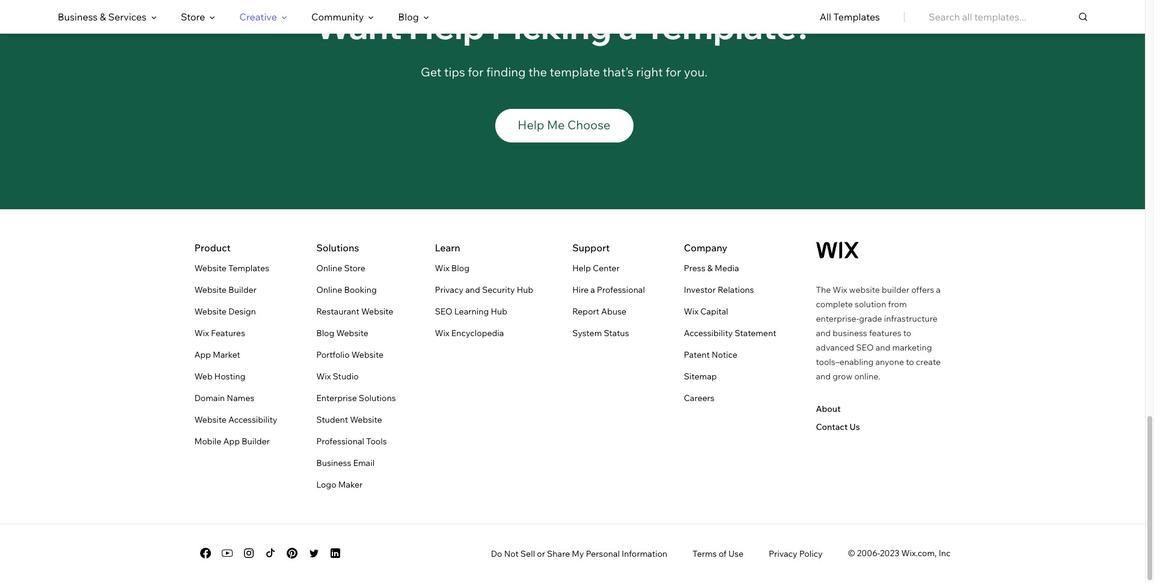Task type: locate. For each thing, give the bounding box(es) containing it.
creative
[[239, 11, 277, 23]]

privacy and security hub link
[[435, 282, 534, 297]]

business for business & services
[[58, 11, 98, 23]]

builder up design
[[229, 284, 257, 295]]

templates right all
[[834, 11, 880, 23]]

features
[[211, 328, 245, 338]]

from
[[889, 299, 907, 310]]

help inside more wix pages element
[[573, 263, 591, 273]]

store inside more wix pages element
[[344, 263, 366, 273]]

wix left features
[[195, 328, 209, 338]]

website
[[850, 284, 880, 295]]

a right offers
[[936, 284, 941, 295]]

tools–enabling
[[816, 356, 874, 367]]

1 horizontal spatial seo
[[856, 342, 874, 353]]

2 online from the top
[[316, 284, 342, 295]]

help for help me choose
[[518, 117, 545, 132]]

1 horizontal spatial &
[[708, 263, 713, 273]]

blog for blog
[[398, 11, 419, 23]]

seo learning hub
[[435, 306, 508, 317]]

a inside "the wix website builder offers a complete solution from enterprise-grade infrastructure and business features to advanced seo and marketing tools–enabling anyone to create and grow online."
[[936, 284, 941, 295]]

learning
[[455, 306, 489, 317]]

1 vertical spatial store
[[344, 263, 366, 273]]

website templates link
[[195, 261, 269, 275]]

2 vertical spatial blog
[[316, 328, 335, 338]]

1 horizontal spatial accessibility
[[684, 328, 733, 338]]

wix left "studio"
[[316, 371, 331, 382]]

0 vertical spatial help
[[409, 5, 485, 47]]

get
[[421, 64, 442, 79]]

& inside categories by subject 'element'
[[100, 11, 106, 23]]

1 vertical spatial hub
[[491, 306, 508, 317]]

wix features
[[195, 328, 245, 338]]

1 horizontal spatial store
[[344, 263, 366, 273]]

1 vertical spatial help
[[518, 117, 545, 132]]

portfolio
[[316, 349, 350, 360]]

online up restaurant
[[316, 284, 342, 295]]

1 vertical spatial seo
[[856, 342, 874, 353]]

professional tools link
[[316, 434, 387, 448]]

blog inside categories by subject 'element'
[[398, 11, 419, 23]]

want help picking a template?
[[315, 5, 813, 47]]

statement
[[735, 328, 777, 338]]

0 horizontal spatial templates
[[229, 263, 269, 273]]

0 horizontal spatial privacy
[[435, 284, 464, 295]]

seo down the business on the right bottom of the page
[[856, 342, 874, 353]]

0 horizontal spatial business
[[58, 11, 98, 23]]

2 horizontal spatial a
[[936, 284, 941, 295]]

store inside categories by subject 'element'
[[181, 11, 205, 23]]

sitemap
[[684, 371, 717, 382]]

None search field
[[929, 0, 1088, 34]]

1 horizontal spatial templates
[[834, 11, 880, 23]]

solutions up 'student website' link
[[359, 393, 396, 403]]

wix down learn
[[435, 263, 450, 273]]

media
[[715, 263, 739, 273]]

1 vertical spatial online
[[316, 284, 342, 295]]

builder down website accessibility link
[[242, 436, 270, 447]]

0 horizontal spatial for
[[468, 64, 484, 79]]

marketing
[[893, 342, 932, 353]]

share
[[547, 548, 570, 559]]

twitter image
[[306, 546, 321, 560]]

a up 'that's'
[[619, 5, 638, 47]]

finding
[[487, 64, 526, 79]]

tiktok image
[[263, 546, 278, 560]]

app up the "web"
[[195, 349, 211, 360]]

1 horizontal spatial for
[[666, 64, 682, 79]]

pinterest image
[[285, 546, 299, 560]]

1 vertical spatial accessibility
[[229, 414, 277, 425]]

1 horizontal spatial professional
[[597, 284, 645, 295]]

privacy for privacy policy
[[769, 548, 798, 559]]

website up "studio"
[[352, 349, 384, 360]]

maker
[[338, 479, 363, 490]]

hub
[[517, 284, 534, 295], [491, 306, 508, 317]]

tools
[[366, 436, 387, 447]]

for right the tips
[[468, 64, 484, 79]]

2 horizontal spatial help
[[573, 263, 591, 273]]

and up advanced
[[816, 328, 831, 338]]

privacy policy link
[[769, 548, 823, 559]]

template
[[550, 64, 600, 79]]

categories. use the left and right arrow keys to navigate the menu element
[[0, 0, 1146, 34]]

0 vertical spatial to
[[904, 328, 912, 338]]

professional up abuse
[[597, 284, 645, 295]]

abuse
[[602, 306, 627, 317]]

wix up the complete
[[833, 284, 848, 295]]

help
[[409, 5, 485, 47], [518, 117, 545, 132], [573, 263, 591, 273]]

hosting
[[214, 371, 246, 382]]

hub right security
[[517, 284, 534, 295]]

templates inside more wix pages element
[[229, 263, 269, 273]]

& inside more wix pages element
[[708, 263, 713, 273]]

web
[[195, 371, 213, 382]]

about
[[816, 403, 841, 414]]

website accessibility
[[195, 414, 277, 425]]

1 vertical spatial solutions
[[359, 393, 396, 403]]

business
[[833, 328, 868, 338]]

0 vertical spatial &
[[100, 11, 106, 23]]

seo learning hub link
[[435, 304, 508, 319]]

hub down security
[[491, 306, 508, 317]]

enterprise solutions link
[[316, 391, 396, 405]]

accessibility down names
[[229, 414, 277, 425]]

0 vertical spatial privacy
[[435, 284, 464, 295]]

accessibility
[[684, 328, 733, 338], [229, 414, 277, 425]]

0 horizontal spatial &
[[100, 11, 106, 23]]

& right press
[[708, 263, 713, 273]]

2 vertical spatial help
[[573, 263, 591, 273]]

sell
[[521, 548, 535, 559]]

restaurant website link
[[316, 304, 394, 319]]

business up logo maker
[[316, 457, 351, 468]]

templates for website templates
[[229, 263, 269, 273]]

online up online booking
[[316, 263, 342, 273]]

advanced
[[816, 342, 855, 353]]

to down "marketing"
[[906, 356, 914, 367]]

create
[[916, 356, 941, 367]]

1 online from the top
[[316, 263, 342, 273]]

all
[[820, 11, 832, 23]]

online for online booking
[[316, 284, 342, 295]]

wix.com,
[[902, 548, 937, 559]]

solutions up online store
[[316, 242, 359, 254]]

0 vertical spatial business
[[58, 11, 98, 23]]

1 vertical spatial privacy
[[769, 548, 798, 559]]

0 horizontal spatial a
[[591, 284, 595, 295]]

1 vertical spatial templates
[[229, 263, 269, 273]]

website down product at the top left of page
[[195, 263, 227, 273]]

Search search field
[[929, 0, 1088, 34]]

online.
[[855, 371, 881, 382]]

1 vertical spatial blog
[[451, 263, 470, 273]]

builder
[[882, 284, 910, 295]]

enterprise
[[316, 393, 357, 403]]

patent
[[684, 349, 710, 360]]

1 horizontal spatial a
[[619, 5, 638, 47]]

contact us
[[816, 421, 860, 432]]

1 vertical spatial &
[[708, 263, 713, 273]]

1 horizontal spatial blog
[[398, 11, 419, 23]]

0 horizontal spatial seo
[[435, 306, 453, 317]]

1 horizontal spatial app
[[223, 436, 240, 447]]

linkedin image
[[328, 546, 342, 560]]

1 horizontal spatial business
[[316, 457, 351, 468]]

business & services
[[58, 11, 147, 23]]

help up hire
[[573, 263, 591, 273]]

notice
[[712, 349, 738, 360]]

mobile
[[195, 436, 222, 447]]

terms
[[693, 548, 717, 559]]

0 horizontal spatial hub
[[491, 306, 508, 317]]

mobile app builder
[[195, 436, 270, 447]]

0 vertical spatial builder
[[229, 284, 257, 295]]

instagram image
[[241, 546, 256, 560]]

app down website accessibility link
[[223, 436, 240, 447]]

for left you.
[[666, 64, 682, 79]]

contact
[[816, 421, 848, 432]]

system status link
[[573, 326, 629, 340]]

1 horizontal spatial help
[[518, 117, 545, 132]]

the
[[529, 64, 547, 79]]

wix left capital
[[684, 306, 699, 317]]

and
[[466, 284, 480, 295], [816, 328, 831, 338], [876, 342, 891, 353], [816, 371, 831, 382]]

features
[[869, 328, 902, 338]]

solution
[[855, 299, 887, 310]]

1 vertical spatial business
[[316, 457, 351, 468]]

privacy down wix blog link
[[435, 284, 464, 295]]

hire a professional link
[[573, 282, 645, 297]]

privacy for privacy and security hub
[[435, 284, 464, 295]]

investor
[[684, 284, 716, 295]]

0 vertical spatial online
[[316, 263, 342, 273]]

& for media
[[708, 263, 713, 273]]

help up the tips
[[409, 5, 485, 47]]

business inside categories by subject 'element'
[[58, 11, 98, 23]]

1 horizontal spatial hub
[[517, 284, 534, 295]]

0 horizontal spatial store
[[181, 11, 205, 23]]

1 vertical spatial app
[[223, 436, 240, 447]]

wix studio link
[[316, 369, 359, 384]]

©
[[848, 548, 855, 559]]

website down booking
[[361, 306, 394, 317]]

a right hire
[[591, 284, 595, 295]]

wix for wix features
[[195, 328, 209, 338]]

wix
[[435, 263, 450, 273], [833, 284, 848, 295], [684, 306, 699, 317], [195, 328, 209, 338], [435, 328, 450, 338], [316, 371, 331, 382]]

professional up business email link
[[316, 436, 364, 447]]

policy
[[800, 548, 823, 559]]

solutions
[[316, 242, 359, 254], [359, 393, 396, 403]]

blog website link
[[316, 326, 369, 340]]

enterprise solutions
[[316, 393, 396, 403]]

& left services
[[100, 11, 106, 23]]

business left services
[[58, 11, 98, 23]]

website design
[[195, 306, 256, 317]]

privacy
[[435, 284, 464, 295], [769, 548, 798, 559]]

to
[[904, 328, 912, 338], [906, 356, 914, 367]]

accessibility down wix capital link
[[684, 328, 733, 338]]

0 vertical spatial app
[[195, 349, 211, 360]]

services
[[108, 11, 147, 23]]

center
[[593, 263, 620, 273]]

business inside business email link
[[316, 457, 351, 468]]

help me choose
[[518, 117, 611, 132]]

us
[[850, 421, 860, 432]]

help left me
[[518, 117, 545, 132]]

templates inside categories. use the left and right arrow keys to navigate the menu element
[[834, 11, 880, 23]]

1 vertical spatial to
[[906, 356, 914, 367]]

community
[[311, 11, 364, 23]]

help center
[[573, 263, 620, 273]]

to down 'infrastructure'
[[904, 328, 912, 338]]

the wix website builder offers a complete solution from enterprise-grade infrastructure and business features to advanced seo and marketing tools–enabling anyone to create and grow online.
[[816, 284, 941, 382]]

seo left learning
[[435, 306, 453, 317]]

online booking
[[316, 284, 377, 295]]

privacy left policy
[[769, 548, 798, 559]]

1 horizontal spatial privacy
[[769, 548, 798, 559]]

0 vertical spatial hub
[[517, 284, 534, 295]]

0 horizontal spatial professional
[[316, 436, 364, 447]]

0 horizontal spatial accessibility
[[229, 414, 277, 425]]

templates up website builder
[[229, 263, 269, 273]]

0 horizontal spatial blog
[[316, 328, 335, 338]]

0 vertical spatial templates
[[834, 11, 880, 23]]

website down enterprise solutions at left
[[350, 414, 382, 425]]

web hosting link
[[195, 369, 246, 384]]

and up learning
[[466, 284, 480, 295]]

blog for blog website
[[316, 328, 335, 338]]

2023
[[880, 548, 900, 559]]

templates
[[834, 11, 880, 23], [229, 263, 269, 273]]

0 vertical spatial store
[[181, 11, 205, 23]]

seo inside "the wix website builder offers a complete solution from enterprise-grade infrastructure and business features to advanced seo and marketing tools–enabling anyone to create and grow online."
[[856, 342, 874, 353]]

about link
[[816, 403, 841, 414]]

0 vertical spatial blog
[[398, 11, 419, 23]]

enterprise-
[[816, 313, 859, 324]]

wix left encyclopedia
[[435, 328, 450, 338]]



Task type: describe. For each thing, give the bounding box(es) containing it.
wix features link
[[195, 326, 245, 340]]

website builder link
[[195, 282, 257, 297]]

relations
[[718, 284, 754, 295]]

2 horizontal spatial blog
[[451, 263, 470, 273]]

inc
[[939, 548, 951, 559]]

website design link
[[195, 304, 256, 319]]

templates for all templates
[[834, 11, 880, 23]]

2 for from the left
[[666, 64, 682, 79]]

wix for wix encyclopedia
[[435, 328, 450, 338]]

0 vertical spatial seo
[[435, 306, 453, 317]]

categories by subject element
[[58, 1, 429, 33]]

use
[[729, 548, 744, 559]]

wix logo, homepage image
[[816, 242, 859, 258]]

logo
[[316, 479, 336, 490]]

grow
[[833, 371, 853, 382]]

online store link
[[316, 261, 366, 275]]

0 vertical spatial accessibility
[[684, 328, 733, 338]]

press
[[684, 263, 706, 273]]

restaurant
[[316, 306, 360, 317]]

online for online store
[[316, 263, 342, 273]]

company
[[684, 242, 728, 254]]

anyone
[[876, 356, 904, 367]]

website accessibility link
[[195, 412, 277, 427]]

wix for wix capital
[[684, 306, 699, 317]]

wix blog
[[435, 263, 470, 273]]

learn
[[435, 242, 461, 254]]

& for services
[[100, 11, 106, 23]]

hire
[[573, 284, 589, 295]]

and down features
[[876, 342, 891, 353]]

domain
[[195, 393, 225, 403]]

do not sell or share my personal information
[[491, 548, 668, 559]]

tips
[[444, 64, 465, 79]]

0 vertical spatial professional
[[597, 284, 645, 295]]

logo maker
[[316, 479, 363, 490]]

website down domain
[[195, 414, 227, 425]]

capital
[[701, 306, 729, 317]]

online booking link
[[316, 282, 377, 297]]

names
[[227, 393, 254, 403]]

security
[[482, 284, 515, 295]]

the
[[816, 284, 831, 295]]

personal
[[586, 548, 620, 559]]

youtube image
[[220, 546, 234, 560]]

0 vertical spatial solutions
[[316, 242, 359, 254]]

sitemap link
[[684, 369, 717, 384]]

website up wix features link on the bottom left
[[195, 306, 227, 317]]

report abuse link
[[573, 304, 627, 319]]

0 horizontal spatial app
[[195, 349, 211, 360]]

portfolio website link
[[316, 347, 384, 362]]

and left grow
[[816, 371, 831, 382]]

wix blog link
[[435, 261, 470, 275]]

terms of use
[[693, 548, 744, 559]]

business for business email
[[316, 457, 351, 468]]

wix encyclopedia link
[[435, 326, 504, 340]]

report abuse
[[573, 306, 627, 317]]

wix studio
[[316, 371, 359, 382]]

email
[[353, 457, 375, 468]]

do not sell or share my personal information link
[[491, 548, 668, 559]]

wix encyclopedia
[[435, 328, 504, 338]]

1 vertical spatial professional
[[316, 436, 364, 447]]

studio
[[333, 371, 359, 382]]

0 horizontal spatial help
[[409, 5, 485, 47]]

accessibility statement
[[684, 328, 777, 338]]

website up website design link
[[195, 284, 227, 295]]

mobile app builder link
[[195, 434, 270, 448]]

app market link
[[195, 347, 240, 362]]

student
[[316, 414, 348, 425]]

help center link
[[573, 261, 620, 275]]

market
[[213, 349, 240, 360]]

portfolio website
[[316, 349, 384, 360]]

1 for from the left
[[468, 64, 484, 79]]

privacy and security hub
[[435, 284, 534, 295]]

more wix pages element
[[0, 209, 1146, 582]]

student website link
[[316, 412, 382, 427]]

privacy policy
[[769, 548, 823, 559]]

1 vertical spatial builder
[[242, 436, 270, 447]]

infrastructure
[[884, 313, 938, 324]]

domain names
[[195, 393, 254, 403]]

patent notice link
[[684, 347, 738, 362]]

wix inside "the wix website builder offers a complete solution from enterprise-grade infrastructure and business features to advanced seo and marketing tools–enabling anyone to create and grow online."
[[833, 284, 848, 295]]

complete
[[816, 299, 853, 310]]

domain names link
[[195, 391, 254, 405]]

facebook image
[[198, 546, 213, 560]]

grade
[[859, 313, 883, 324]]

my
[[572, 548, 584, 559]]

information
[[622, 548, 668, 559]]

report
[[573, 306, 600, 317]]

choose
[[568, 117, 611, 132]]

help for help center
[[573, 263, 591, 273]]

careers
[[684, 393, 715, 403]]

wix for wix studio
[[316, 371, 331, 382]]

booking
[[344, 284, 377, 295]]

solutions inside enterprise solutions link
[[359, 393, 396, 403]]

wix for wix blog
[[435, 263, 450, 273]]

website up portfolio website link
[[336, 328, 369, 338]]

system
[[573, 328, 602, 338]]

investor relations
[[684, 284, 754, 295]]

web hosting
[[195, 371, 246, 382]]

student website
[[316, 414, 382, 425]]

status
[[604, 328, 629, 338]]



Task type: vqa. For each thing, say whether or not it's contained in the screenshot.
also at the right top of the page
no



